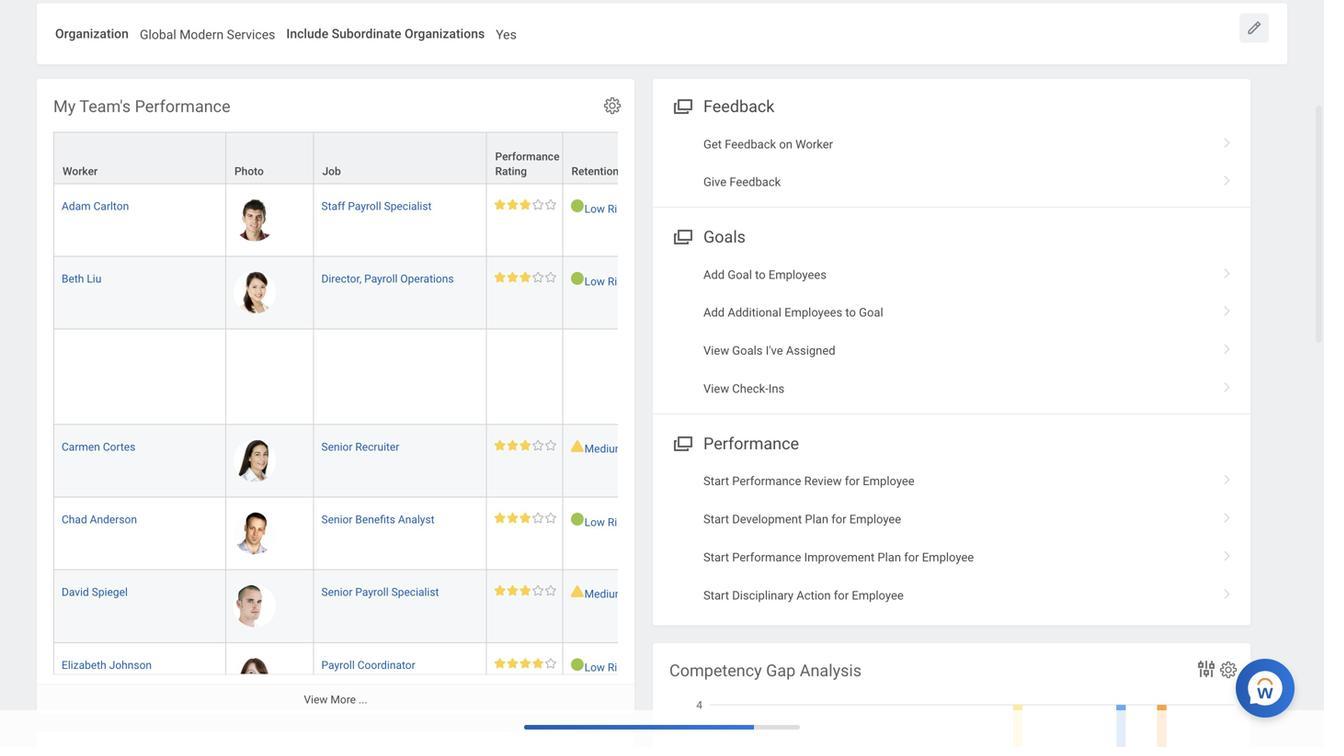 Task type: locate. For each thing, give the bounding box(es) containing it.
elizabeth johnson link
[[62, 656, 152, 672]]

start development plan for employee link
[[653, 501, 1251, 539]]

3 low risk from the top
[[585, 517, 629, 529]]

additional
[[728, 306, 782, 320]]

3 start from the top
[[704, 551, 730, 565]]

employee
[[863, 475, 915, 489], [850, 513, 902, 527], [923, 551, 974, 565], [852, 589, 904, 603]]

this worker has low retention risk. element
[[571, 199, 682, 217], [571, 272, 682, 289], [571, 513, 682, 530], [571, 658, 682, 676]]

plan right improvement
[[878, 551, 902, 565]]

for up start performance improvement plan for employee
[[832, 513, 847, 527]]

1 vertical spatial menu group image
[[670, 224, 695, 249]]

specialist down the analyst
[[392, 587, 439, 600]]

on
[[780, 137, 793, 151]]

1 medium risk link from the top
[[585, 439, 648, 456]]

employee's photo (david spiegel) image
[[234, 586, 276, 628]]

employee for start performance review for employee
[[863, 475, 915, 489]]

subordinate
[[332, 26, 402, 41]]

chevron right image inside start performance review for employee link
[[1216, 468, 1240, 487]]

senior
[[322, 441, 353, 454], [322, 514, 353, 527], [322, 587, 353, 600]]

2 meets expectations - performance in line with a solid team contributor. image from the top
[[495, 272, 556, 283]]

for inside start performance review for employee link
[[845, 475, 860, 489]]

employee's photo (chad anderson) image
[[234, 513, 276, 555]]

2 cell from the left
[[226, 330, 314, 426]]

risk
[[608, 203, 629, 216], [608, 275, 629, 288], [628, 443, 648, 456], [608, 517, 629, 529], [628, 588, 648, 601], [608, 662, 629, 675]]

2 vertical spatial view
[[304, 694, 328, 707]]

low risk link for analyst
[[585, 513, 629, 529]]

risk for senior recruiter
[[628, 443, 648, 456]]

this worker has low retention risk. image
[[571, 513, 585, 527], [571, 659, 585, 672]]

goal down add goal to employees link
[[859, 306, 884, 320]]

organization element
[[140, 15, 275, 49]]

1 vertical spatial medium
[[585, 588, 625, 601]]

view up view check-ins
[[704, 344, 730, 358]]

6 row from the top
[[53, 498, 1173, 571]]

4 low from the top
[[585, 662, 605, 675]]

senior left the benefits
[[322, 514, 353, 527]]

performance up "rating"
[[495, 150, 560, 163]]

low
[[585, 203, 605, 216], [585, 275, 605, 288], [585, 517, 605, 529], [585, 662, 605, 675]]

include subordinate organizations
[[286, 26, 485, 41]]

this worker has a medium retention risk - possible action needed. element for senior recruiter
[[571, 439, 682, 457]]

senior up payroll coordinator link
[[322, 587, 353, 600]]

employees up the add additional employees to goal
[[769, 268, 827, 282]]

action
[[797, 589, 831, 603]]

chevron right image for goals
[[1216, 300, 1240, 318]]

chevron right image inside give feedback link
[[1216, 169, 1240, 187]]

0 vertical spatial medium risk
[[585, 443, 648, 456]]

1 vertical spatial this worker has low retention risk. image
[[571, 272, 585, 286]]

start for start performance improvement plan for employee
[[704, 551, 730, 565]]

job button
[[314, 133, 486, 183]]

this worker has a medium retention risk - possible action needed. image
[[571, 440, 585, 453]]

row
[[53, 132, 1173, 185], [53, 184, 1173, 257], [53, 257, 1173, 330], [53, 330, 1173, 426], [53, 426, 1173, 498], [53, 498, 1173, 571], [53, 571, 1173, 644], [53, 644, 1173, 717]]

1 vertical spatial goals
[[733, 344, 763, 358]]

2 this worker has low retention risk. image from the top
[[571, 659, 585, 672]]

Global Modern Services text field
[[140, 16, 275, 48]]

add for add goal to employees
[[704, 268, 725, 282]]

list for goals
[[653, 256, 1251, 408]]

row containing chad anderson
[[53, 498, 1173, 571]]

payroll right staff
[[348, 200, 381, 213]]

job
[[322, 165, 341, 178]]

beth liu link
[[62, 269, 101, 286]]

worker column header
[[53, 132, 226, 185]]

1 medium from the top
[[585, 443, 625, 456]]

2 this worker has low retention risk. element from the top
[[571, 272, 682, 289]]

3 low from the top
[[585, 517, 605, 529]]

low risk for specialist
[[585, 203, 629, 216]]

start for start performance review for employee
[[704, 475, 730, 489]]

4 cell from the left
[[487, 330, 564, 426]]

beth liu
[[62, 273, 101, 286]]

payroll
[[348, 200, 381, 213], [365, 273, 398, 286], [355, 587, 389, 600], [322, 659, 355, 672]]

5 chevron right image from the top
[[1216, 583, 1240, 601]]

performance down check-
[[704, 435, 800, 454]]

medium risk link for senior recruiter
[[585, 439, 648, 456]]

3 cell from the left
[[314, 330, 487, 426]]

1 low from the top
[[585, 203, 605, 216]]

disciplinary
[[733, 589, 794, 603]]

2 vertical spatial list
[[653, 463, 1251, 615]]

1 senior from the top
[[322, 441, 353, 454]]

employee down improvement
[[852, 589, 904, 603]]

david
[[62, 587, 89, 600]]

add up the add additional employees to goal
[[704, 268, 725, 282]]

configure and view chart data image
[[1196, 659, 1218, 681]]

to
[[755, 268, 766, 282], [846, 306, 857, 320]]

start for start disciplinary action for employee
[[704, 589, 730, 603]]

for inside start development plan for employee link
[[832, 513, 847, 527]]

2 chevron right image from the top
[[1216, 262, 1240, 280]]

payroll coordinator
[[322, 659, 416, 672]]

medium risk for senior recruiter
[[585, 443, 648, 456]]

1 vertical spatial medium risk link
[[585, 585, 648, 601]]

1 list from the top
[[653, 125, 1251, 202]]

0 vertical spatial menu group image
[[670, 93, 695, 118]]

2 list from the top
[[653, 256, 1251, 408]]

1 cell from the left
[[53, 330, 226, 426]]

2 low from the top
[[585, 275, 605, 288]]

adam carlton link
[[62, 196, 129, 213]]

2 vertical spatial senior
[[322, 587, 353, 600]]

start for start development plan for employee
[[704, 513, 730, 527]]

chevron right image inside get feedback on worker link
[[1216, 131, 1240, 149]]

configure my team's performance image
[[603, 96, 623, 116]]

3 chevron right image from the top
[[1216, 376, 1240, 394]]

1 this worker has low retention risk. element from the top
[[571, 199, 682, 217]]

0 vertical spatial view
[[704, 344, 730, 358]]

view goals i've assigned link
[[653, 332, 1251, 370]]

gap
[[767, 662, 796, 681]]

for down start development plan for employee link
[[905, 551, 920, 565]]

2 this worker has low retention risk. image from the top
[[571, 272, 585, 286]]

senior recruiter
[[322, 441, 400, 454]]

for for action
[[834, 589, 849, 603]]

1 vertical spatial senior
[[322, 514, 353, 527]]

performance inside popup button
[[495, 150, 560, 163]]

5 chevron right image from the top
[[1216, 545, 1240, 563]]

development
[[733, 513, 802, 527]]

menu group image
[[670, 93, 695, 118], [670, 224, 695, 249]]

cell
[[53, 330, 226, 426], [226, 330, 314, 426], [314, 330, 487, 426], [487, 330, 564, 426], [564, 330, 690, 426]]

employee's photo (carmen cortes) image
[[234, 440, 276, 483]]

my team's performance element
[[37, 79, 1173, 748]]

1 vertical spatial add
[[704, 306, 725, 320]]

performance up "worker" popup button
[[135, 97, 231, 117]]

1 vertical spatial medium risk
[[585, 588, 648, 601]]

4 chevron right image from the top
[[1216, 506, 1240, 525]]

0 vertical spatial this worker has a medium retention risk - possible action needed. element
[[571, 439, 682, 457]]

view left check-
[[704, 382, 730, 396]]

more
[[331, 694, 356, 707]]

2 chevron right image from the top
[[1216, 338, 1240, 356]]

low risk link for operations
[[585, 272, 629, 288]]

1 medium risk from the top
[[585, 443, 648, 456]]

list containing get feedback on worker
[[653, 125, 1251, 202]]

1 vertical spatial feedback
[[725, 137, 777, 151]]

performance up development
[[733, 475, 802, 489]]

2 start from the top
[[704, 513, 730, 527]]

4 start from the top
[[704, 589, 730, 603]]

2 medium risk link from the top
[[585, 585, 648, 601]]

0 vertical spatial medium
[[585, 443, 625, 456]]

give
[[704, 175, 727, 189]]

plan down 'review'
[[805, 513, 829, 527]]

row containing adam carlton
[[53, 184, 1173, 257]]

this worker has low retention risk. image up this worker has a medium retention risk - possible action needed. image
[[571, 513, 585, 527]]

chevron right image for performance
[[1216, 506, 1240, 525]]

risk for senior payroll specialist
[[628, 588, 648, 601]]

view
[[704, 344, 730, 358], [704, 382, 730, 396], [304, 694, 328, 707]]

yes
[[496, 27, 517, 42]]

0 vertical spatial plan
[[805, 513, 829, 527]]

0 horizontal spatial goal
[[728, 268, 752, 282]]

this worker has a medium retention risk - possible action needed. element
[[571, 439, 682, 457], [571, 585, 682, 602]]

start inside 'start disciplinary action for employee' link
[[704, 589, 730, 603]]

5 row from the top
[[53, 426, 1173, 498]]

low risk for analyst
[[585, 517, 629, 529]]

feedback for give
[[730, 175, 781, 189]]

0 vertical spatial list
[[653, 125, 1251, 202]]

for right 'review'
[[845, 475, 860, 489]]

employee up improvement
[[850, 513, 902, 527]]

analyst
[[398, 514, 435, 527]]

menu group image for feedback
[[670, 93, 695, 118]]

2 medium risk from the top
[[585, 588, 648, 601]]

1 vertical spatial this worker has a medium retention risk - possible action needed. element
[[571, 585, 682, 602]]

add
[[704, 268, 725, 282], [704, 306, 725, 320]]

for
[[845, 475, 860, 489], [832, 513, 847, 527], [905, 551, 920, 565], [834, 589, 849, 603]]

feedback up get
[[704, 97, 775, 117]]

for right action
[[834, 589, 849, 603]]

view for view more ...
[[304, 694, 328, 707]]

check-
[[733, 382, 769, 396]]

1 low risk from the top
[[585, 203, 629, 216]]

4 low risk link from the top
[[585, 658, 629, 675]]

5 cell from the left
[[564, 330, 690, 426]]

1 vertical spatial this worker has low retention risk. image
[[571, 659, 585, 672]]

employees up assigned
[[785, 306, 843, 320]]

senior benefits analyst
[[322, 514, 435, 527]]

list containing start performance review for employee
[[653, 463, 1251, 615]]

employee for start disciplinary action for employee
[[852, 589, 904, 603]]

chevron right image inside "view goals i've assigned" link
[[1216, 338, 1240, 356]]

1 add from the top
[[704, 268, 725, 282]]

recruiter
[[355, 441, 400, 454]]

0 vertical spatial worker
[[796, 137, 834, 151]]

0 vertical spatial this worker has low retention risk. image
[[571, 513, 585, 527]]

1 vertical spatial list
[[653, 256, 1251, 408]]

staff
[[322, 200, 345, 213]]

2 menu group image from the top
[[670, 224, 695, 249]]

meets expectations - performance in line with a solid team contributor. image for director, payroll operations
[[495, 272, 556, 283]]

this worker has low retention risk. image
[[571, 199, 585, 213], [571, 272, 585, 286]]

meets expectations - performance in line with a solid team contributor. image for senior benefits analyst
[[495, 513, 556, 524]]

0 vertical spatial feedback
[[704, 97, 775, 117]]

goals left i've
[[733, 344, 763, 358]]

medium risk for senior payroll specialist
[[585, 588, 648, 601]]

1 row from the top
[[53, 132, 1173, 185]]

2 row from the top
[[53, 184, 1173, 257]]

payroll right director,
[[365, 273, 398, 286]]

senior inside 'link'
[[322, 441, 353, 454]]

specialist down job popup button
[[384, 200, 432, 213]]

coordinator
[[358, 659, 416, 672]]

team's
[[79, 97, 131, 117]]

start performance review for employee
[[704, 475, 915, 489]]

1 low risk link from the top
[[585, 199, 629, 216]]

payroll for staff
[[348, 200, 381, 213]]

director, payroll operations link
[[322, 269, 454, 286]]

feedback left on
[[725, 137, 777, 151]]

feedback inside give feedback link
[[730, 175, 781, 189]]

chevron right image
[[1216, 131, 1240, 149], [1216, 338, 1240, 356], [1216, 376, 1240, 394], [1216, 468, 1240, 487], [1216, 545, 1240, 563]]

goals
[[704, 228, 746, 247], [733, 344, 763, 358]]

get
[[704, 137, 722, 151]]

senior for senior benefits analyst
[[322, 514, 353, 527]]

1 meets expectations - performance in line with a solid team contributor. image from the top
[[495, 199, 556, 210]]

this worker has low retention risk. image for payroll coordinator
[[571, 659, 585, 672]]

meets expectations - performance in line with a solid team contributor. image
[[495, 199, 556, 210], [495, 272, 556, 283], [495, 440, 556, 451], [495, 513, 556, 524], [495, 586, 556, 597]]

chevron right image inside the start performance improvement plan for employee link
[[1216, 545, 1240, 563]]

employee for start development plan for employee
[[850, 513, 902, 527]]

2 senior from the top
[[322, 514, 353, 527]]

1 horizontal spatial worker
[[796, 137, 834, 151]]

1 horizontal spatial goal
[[859, 306, 884, 320]]

0 vertical spatial this worker has low retention risk. image
[[571, 199, 585, 213]]

for inside the start performance improvement plan for employee link
[[905, 551, 920, 565]]

4 low risk from the top
[[585, 662, 629, 675]]

chevron right image
[[1216, 169, 1240, 187], [1216, 262, 1240, 280], [1216, 300, 1240, 318], [1216, 506, 1240, 525], [1216, 583, 1240, 601]]

3 meets expectations - performance in line with a solid team contributor. image from the top
[[495, 440, 556, 451]]

1 vertical spatial worker
[[63, 165, 98, 178]]

for inside 'start disciplinary action for employee' link
[[834, 589, 849, 603]]

employee right 'review'
[[863, 475, 915, 489]]

feedback
[[704, 97, 775, 117], [725, 137, 777, 151], [730, 175, 781, 189]]

add left additional
[[704, 306, 725, 320]]

2 medium from the top
[[585, 588, 625, 601]]

4 chevron right image from the top
[[1216, 468, 1240, 487]]

3 low risk link from the top
[[585, 513, 629, 529]]

competency gap analysis
[[670, 662, 862, 681]]

view for view goals i've assigned
[[704, 344, 730, 358]]

start inside start performance review for employee link
[[704, 475, 730, 489]]

1 chevron right image from the top
[[1216, 131, 1240, 149]]

include
[[286, 26, 329, 41]]

5 meets expectations - performance in line with a solid team contributor. image from the top
[[495, 586, 556, 597]]

view inside my team's performance element
[[304, 694, 328, 707]]

this worker has low retention risk. image right exceeds expectations - performance is excellent and generally surpassed expectations and required little to no supervision. image
[[571, 659, 585, 672]]

chevron right image inside start development plan for employee link
[[1216, 506, 1240, 525]]

1 chevron right image from the top
[[1216, 169, 1240, 187]]

payroll up payroll coordinator link
[[355, 587, 389, 600]]

1 this worker has a medium retention risk - possible action needed. element from the top
[[571, 439, 682, 457]]

list
[[653, 125, 1251, 202], [653, 256, 1251, 408], [653, 463, 1251, 615]]

feedback inside get feedback on worker link
[[725, 137, 777, 151]]

chevron right image inside add additional employees to goal link
[[1216, 300, 1240, 318]]

risk for senior benefits analyst
[[608, 517, 629, 529]]

8 row from the top
[[53, 644, 1173, 717]]

0 vertical spatial medium risk link
[[585, 439, 648, 456]]

chevron right image for for
[[1216, 468, 1240, 487]]

senior payroll specialist link
[[322, 583, 439, 600]]

staff payroll specialist
[[322, 200, 432, 213]]

meets expectations - performance in line with a solid team contributor. image for senior recruiter
[[495, 440, 556, 451]]

this worker has low retention risk. element for operations
[[571, 272, 682, 289]]

1 vertical spatial view
[[704, 382, 730, 396]]

chevron right image for plan
[[1216, 545, 1240, 563]]

worker up adam
[[63, 165, 98, 178]]

1 vertical spatial specialist
[[392, 587, 439, 600]]

chevron right image for assigned
[[1216, 338, 1240, 356]]

goals up add goal to employees
[[704, 228, 746, 247]]

start inside start development plan for employee link
[[704, 513, 730, 527]]

0 vertical spatial senior
[[322, 441, 353, 454]]

list containing add goal to employees
[[653, 256, 1251, 408]]

view left "more"
[[304, 694, 328, 707]]

low risk link
[[585, 199, 629, 216], [585, 272, 629, 288], [585, 513, 629, 529], [585, 658, 629, 675]]

feedback for get
[[725, 137, 777, 151]]

0 horizontal spatial to
[[755, 268, 766, 282]]

...
[[359, 694, 368, 707]]

medium risk
[[585, 443, 648, 456], [585, 588, 648, 601]]

start inside the start performance improvement plan for employee link
[[704, 551, 730, 565]]

medium risk link
[[585, 439, 648, 456], [585, 585, 648, 601]]

worker right on
[[796, 137, 834, 151]]

1 this worker has low retention risk. image from the top
[[571, 199, 585, 213]]

1 menu group image from the top
[[670, 93, 695, 118]]

start performance improvement plan for employee link
[[653, 539, 1251, 577]]

3 this worker has low retention risk. element from the top
[[571, 513, 682, 530]]

7 row from the top
[[53, 571, 1173, 644]]

3 row from the top
[[53, 257, 1173, 330]]

carmen
[[62, 441, 100, 454]]

2 vertical spatial feedback
[[730, 175, 781, 189]]

start
[[704, 475, 730, 489], [704, 513, 730, 527], [704, 551, 730, 565], [704, 589, 730, 603]]

1 start from the top
[[704, 475, 730, 489]]

feedback right give
[[730, 175, 781, 189]]

2 add from the top
[[704, 306, 725, 320]]

2 this worker has a medium retention risk - possible action needed. element from the top
[[571, 585, 682, 602]]

carlton
[[93, 200, 129, 213]]

specialist
[[384, 200, 432, 213], [392, 587, 439, 600]]

rating
[[495, 165, 527, 178]]

0 vertical spatial specialist
[[384, 200, 432, 213]]

give feedback
[[704, 175, 781, 189]]

goals inside "view goals i've assigned" link
[[733, 344, 763, 358]]

1 horizontal spatial plan
[[878, 551, 902, 565]]

2 low risk link from the top
[[585, 272, 629, 288]]

1 this worker has low retention risk. image from the top
[[571, 513, 585, 527]]

senior left the recruiter
[[322, 441, 353, 454]]

goal up additional
[[728, 268, 752, 282]]

worker inside "worker" popup button
[[63, 165, 98, 178]]

low risk
[[585, 203, 629, 216], [585, 275, 629, 288], [585, 517, 629, 529], [585, 662, 629, 675]]

3 senior from the top
[[322, 587, 353, 600]]

3 chevron right image from the top
[[1216, 300, 1240, 318]]

1 horizontal spatial to
[[846, 306, 857, 320]]

chevron right image inside view check-ins link
[[1216, 376, 1240, 394]]

0 horizontal spatial worker
[[63, 165, 98, 178]]

4 meets expectations - performance in line with a solid team contributor. image from the top
[[495, 513, 556, 524]]

3 list from the top
[[653, 463, 1251, 615]]

low risk link for specialist
[[585, 199, 629, 216]]

0 vertical spatial add
[[704, 268, 725, 282]]

2 low risk from the top
[[585, 275, 629, 288]]



Task type: describe. For each thing, give the bounding box(es) containing it.
menu group image for goals
[[670, 224, 695, 249]]

meets expectations - performance in line with a solid team contributor. image for staff payroll specialist
[[495, 199, 556, 210]]

performance rating
[[495, 150, 560, 178]]

low for operations
[[585, 275, 605, 288]]

senior payroll specialist
[[322, 587, 439, 600]]

senior recruiter link
[[322, 437, 400, 454]]

senior for senior recruiter
[[322, 441, 353, 454]]

modern
[[180, 27, 224, 42]]

view more ... link
[[37, 685, 635, 715]]

for for review
[[845, 475, 860, 489]]

worker button
[[54, 133, 225, 183]]

organizations
[[405, 26, 485, 41]]

chad anderson link
[[62, 510, 137, 527]]

meets expectations - performance in line with a solid team contributor. image for senior payroll specialist
[[495, 586, 556, 597]]

0 vertical spatial goal
[[728, 268, 752, 282]]

david spiegel
[[62, 587, 128, 600]]

start performance review for employee link
[[653, 463, 1251, 501]]

photo button
[[226, 133, 313, 183]]

low for specialist
[[585, 203, 605, 216]]

retention
[[572, 165, 619, 178]]

risk for staff payroll specialist
[[608, 203, 629, 216]]

this worker has low retention risk. element for specialist
[[571, 199, 682, 217]]

worker inside get feedback on worker link
[[796, 137, 834, 151]]

risk for director, payroll operations
[[608, 275, 629, 288]]

list for performance
[[653, 463, 1251, 615]]

this worker has low retention risk. element for analyst
[[571, 513, 682, 530]]

row containing carmen cortes
[[53, 426, 1173, 498]]

carmen cortes link
[[62, 437, 136, 454]]

improvement
[[805, 551, 875, 565]]

adam
[[62, 200, 91, 213]]

row containing elizabeth johnson
[[53, 644, 1173, 717]]

employee's photo (beth liu) image
[[234, 272, 276, 314]]

0 horizontal spatial plan
[[805, 513, 829, 527]]

for for plan
[[832, 513, 847, 527]]

view goals i've assigned
[[704, 344, 836, 358]]

retention button
[[564, 133, 690, 183]]

payroll for director,
[[365, 273, 398, 286]]

employee's photo (adam carlton) image
[[234, 199, 276, 241]]

row containing david spiegel
[[53, 571, 1173, 644]]

director, payroll operations
[[322, 273, 454, 286]]

1 vertical spatial employees
[[785, 306, 843, 320]]

give feedback link
[[653, 164, 1251, 202]]

payroll up view more ... link
[[322, 659, 355, 672]]

staff payroll specialist link
[[322, 196, 432, 213]]

elizabeth
[[62, 659, 106, 672]]

exceeds expectations - performance is excellent and generally surpassed expectations and required little to no supervision. image
[[495, 659, 556, 669]]

employee down start development plan for employee link
[[923, 551, 974, 565]]

payroll coordinator link
[[322, 656, 416, 672]]

elizabeth johnson
[[62, 659, 152, 672]]

i've
[[766, 344, 784, 358]]

ins
[[769, 382, 785, 396]]

list for feedback
[[653, 125, 1251, 202]]

chad anderson
[[62, 514, 137, 527]]

include subordinate organizations element
[[496, 15, 517, 49]]

review
[[805, 475, 842, 489]]

0 vertical spatial to
[[755, 268, 766, 282]]

global
[[140, 27, 176, 42]]

1 vertical spatial goal
[[859, 306, 884, 320]]

liu
[[87, 273, 101, 286]]

competency
[[670, 662, 762, 681]]

edit image
[[1246, 19, 1264, 37]]

add goal to employees link
[[653, 256, 1251, 294]]

4 this worker has low retention risk. element from the top
[[571, 658, 682, 676]]

get feedback on worker
[[704, 137, 834, 151]]

1 vertical spatial plan
[[878, 551, 902, 565]]

medium for senior recruiter
[[585, 443, 625, 456]]

this worker has a medium retention risk - possible action needed. image
[[571, 586, 585, 599]]

add additional employees to goal
[[704, 306, 884, 320]]

low for analyst
[[585, 517, 605, 529]]

add for add additional employees to goal
[[704, 306, 725, 320]]

carmen cortes
[[62, 441, 136, 454]]

chevron right image inside add goal to employees link
[[1216, 262, 1240, 280]]

risk for payroll coordinator
[[608, 662, 629, 675]]

operations
[[401, 273, 454, 286]]

chevron right image for worker
[[1216, 131, 1240, 149]]

medium risk link for senior payroll specialist
[[585, 585, 648, 601]]

spiegel
[[92, 587, 128, 600]]

4 row from the top
[[53, 330, 1173, 426]]

photo
[[235, 165, 264, 178]]

benefits
[[355, 514, 396, 527]]

this worker has a medium retention risk - possible action needed. element for senior payroll specialist
[[571, 585, 682, 602]]

director,
[[322, 273, 362, 286]]

row containing performance rating
[[53, 132, 1173, 185]]

this worker has low retention risk. image for senior benefits analyst
[[571, 513, 585, 527]]

performance down development
[[733, 551, 802, 565]]

beth
[[62, 273, 84, 286]]

1 vertical spatial to
[[846, 306, 857, 320]]

view more ...
[[304, 694, 368, 707]]

configure competency gap analysis image
[[1219, 661, 1239, 681]]

view for view check-ins
[[704, 382, 730, 396]]

add additional employees to goal link
[[653, 294, 1251, 332]]

this worker has low retention risk. image for specialist
[[571, 199, 585, 213]]

start disciplinary action for employee link
[[653, 577, 1251, 615]]

start development plan for employee
[[704, 513, 902, 527]]

start performance improvement plan for employee
[[704, 551, 974, 565]]

payroll for senior
[[355, 587, 389, 600]]

start disciplinary action for employee
[[704, 589, 904, 603]]

senior for senior payroll specialist
[[322, 587, 353, 600]]

medium for senior payroll specialist
[[585, 588, 625, 601]]

get feedback on worker link
[[653, 125, 1251, 164]]

0 vertical spatial employees
[[769, 268, 827, 282]]

Yes text field
[[496, 16, 517, 48]]

anderson
[[90, 514, 137, 527]]

0 vertical spatial goals
[[704, 228, 746, 247]]

my
[[53, 97, 76, 117]]

row containing beth liu
[[53, 257, 1173, 330]]

adam carlton
[[62, 200, 129, 213]]

specialist for staff payroll specialist
[[384, 200, 432, 213]]

services
[[227, 27, 275, 42]]

menu group image
[[670, 431, 695, 455]]

johnson
[[109, 659, 152, 672]]

view check-ins
[[704, 382, 785, 396]]

chevron right image for feedback
[[1216, 169, 1240, 187]]

low risk for operations
[[585, 275, 629, 288]]

chevron right image inside 'start disciplinary action for employee' link
[[1216, 583, 1240, 601]]

my team's performance
[[53, 97, 231, 117]]

specialist for senior payroll specialist
[[392, 587, 439, 600]]

assigned
[[786, 344, 836, 358]]

competency gap analysis element
[[653, 644, 1251, 748]]

global modern services
[[140, 27, 275, 42]]

view check-ins link
[[653, 370, 1251, 408]]

david spiegel link
[[62, 583, 128, 600]]

this worker has low retention risk. image for operations
[[571, 272, 585, 286]]

chad
[[62, 514, 87, 527]]

add goal to employees
[[704, 268, 827, 282]]

analysis
[[800, 662, 862, 681]]

senior benefits analyst link
[[322, 510, 435, 527]]



Task type: vqa. For each thing, say whether or not it's contained in the screenshot.
Column in the Add Filter dialog
no



